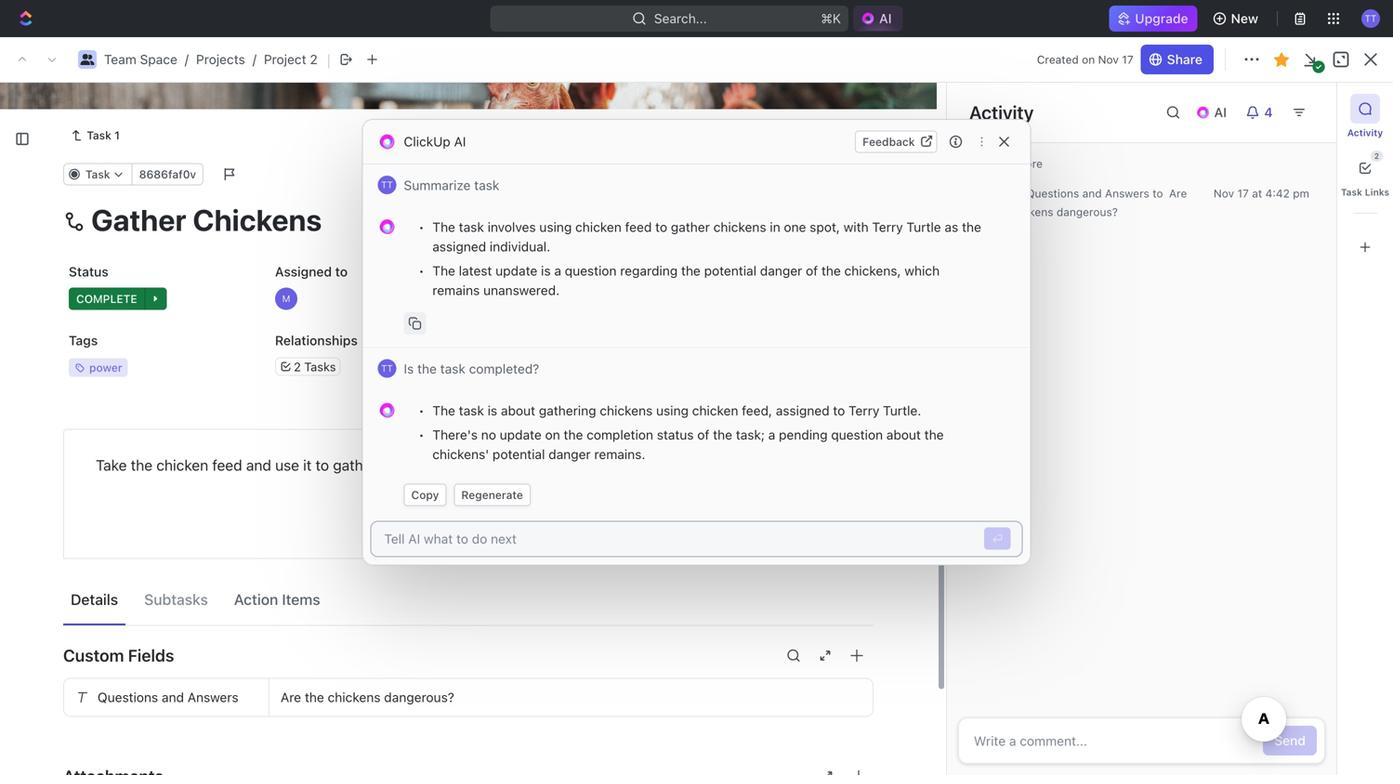Task type: vqa. For each thing, say whether or not it's contained in the screenshot.
bottom create
no



Task type: locate. For each thing, give the bounding box(es) containing it.
0 horizontal spatial task 1 link
[[63, 124, 127, 147]]

tt for summarize task
[[381, 179, 393, 190]]

questions inside task sidebar content section
[[1027, 187, 1080, 200]]

on down gathering
[[545, 427, 560, 443]]

potential inside the task is about gathering chickens using chicken feed, assigned to terry turtle. there's no update on the completion status of the task; a pending question about the chickens' potential danger remains.
[[493, 447, 545, 462]]

4:42
[[1266, 187, 1290, 200]]

0 horizontal spatial feed
[[212, 457, 242, 474]]

and
[[1083, 187, 1102, 200], [246, 457, 271, 474], [162, 690, 184, 705]]

docs link
[[7, 153, 270, 183]]

0 horizontal spatial question
[[565, 263, 617, 278]]

task 2 link
[[370, 350, 644, 377]]

0 vertical spatial dangerous?
[[1057, 205, 1118, 218]]

terry inside the task involves using chicken feed to gather chickens in one spot, with terry turtle as the assigned individual. the latest update is a question regarding the potential danger of the chickens, which remains unanswered.
[[872, 219, 903, 235]]

set questions and answers to
[[1004, 187, 1167, 200]]

1 horizontal spatial about
[[887, 427, 921, 443]]

add task down is
[[375, 389, 430, 404]]

0 horizontal spatial potential
[[493, 447, 545, 462]]

clickup
[[404, 134, 451, 149]]

1 vertical spatial activity
[[1348, 127, 1384, 138]]

one left spot,
[[784, 219, 806, 235]]

task up the "customize"
[[1287, 119, 1316, 135]]

docs
[[45, 160, 75, 176]]

1 vertical spatial on
[[545, 427, 560, 443]]

hide button
[[1151, 167, 1207, 193]]

in
[[770, 219, 781, 235], [347, 264, 358, 277]]

user group image left |
[[295, 55, 307, 64]]

activity up "set" on the top of the page
[[970, 101, 1034, 123]]

on right created
[[1082, 53, 1095, 66]]

update
[[496, 263, 538, 278], [500, 427, 542, 443]]

there's
[[433, 427, 478, 443]]

using inside the task is about gathering chickens using chicken feed, assigned to terry turtle. there's no update on the completion status of the task; a pending question about the chickens' potential danger remains.
[[656, 403, 689, 418]]

team inside team space / projects / project 2 |
[[104, 52, 136, 67]]

at
[[1253, 187, 1263, 200]]

dangerous? inside are the chickens dangerous?
[[1057, 205, 1118, 218]]

share
[[1167, 52, 1203, 67], [1170, 52, 1205, 67]]

1 horizontal spatial is
[[541, 263, 551, 278]]

0 vertical spatial chicken
[[576, 219, 622, 235]]

0 vertical spatial gather
[[671, 219, 710, 235]]

0 vertical spatial using
[[540, 219, 572, 235]]

/ right projects
[[253, 52, 256, 67]]

questions
[[1027, 187, 1080, 200], [98, 690, 158, 705]]

add up unanswered.
[[501, 264, 523, 277]]

task 1
[[87, 129, 120, 142], [375, 324, 412, 339]]

and left use
[[246, 457, 271, 474]]

17 left at
[[1238, 187, 1249, 200]]

potential down assignees button
[[704, 263, 757, 278]]

feedback
[[863, 135, 915, 148]]

1 horizontal spatial answers
[[1105, 187, 1150, 200]]

the inside the task is about gathering chickens using chicken feed, assigned to terry turtle. there's no update on the completion status of the task; a pending question about the chickens' potential danger remains.
[[433, 403, 456, 418]]

space
[[140, 52, 177, 67], [348, 52, 386, 67], [81, 362, 118, 377]]

questions down custom fields
[[98, 690, 158, 705]]

team space link
[[289, 48, 390, 71], [104, 52, 177, 67], [45, 355, 266, 385]]

1 horizontal spatial nov
[[1214, 187, 1235, 200]]

2 horizontal spatial /
[[394, 52, 398, 67]]

add task button up unanswered.
[[479, 259, 558, 281]]

1 vertical spatial task 1 link
[[370, 318, 644, 345]]

1 horizontal spatial 1
[[406, 324, 412, 339]]

1 horizontal spatial hide
[[1173, 172, 1202, 188]]

0 horizontal spatial in
[[347, 264, 358, 277]]

add task up unanswered.
[[501, 264, 550, 277]]

1 vertical spatial terry
[[849, 403, 880, 418]]

track
[[688, 264, 722, 280]]

1 share from the left
[[1167, 52, 1203, 67]]

answers
[[1105, 187, 1150, 200], [188, 690, 239, 705]]

1 vertical spatial 1
[[406, 324, 412, 339]]

to inside the task involves using chicken feed to gather chickens in one spot, with terry turtle as the assigned individual. the latest update is a question regarding the potential danger of the chickens, which remains unanswered.
[[656, 219, 668, 235]]

action
[[234, 591, 278, 609]]

0 vertical spatial task 1
[[87, 129, 120, 142]]

add up the "customize"
[[1259, 119, 1284, 135]]

1 horizontal spatial question
[[831, 427, 883, 443]]

nov inside task sidebar content section
[[1214, 187, 1235, 200]]

1 horizontal spatial are the chickens dangerous?
[[987, 187, 1187, 218]]

assigned
[[275, 264, 332, 280]]

1 down home "link"
[[114, 129, 120, 142]]

nov left at
[[1214, 187, 1235, 200]]

add task button down is
[[366, 385, 437, 408]]

task inside the task is about gathering chickens using chicken feed, assigned to terry turtle. there's no update on the completion status of the task; a pending question about the chickens' potential danger remains.
[[459, 403, 484, 418]]

1 horizontal spatial assigned
[[776, 403, 830, 418]]

1 / from the left
[[185, 52, 189, 67]]

1 vertical spatial questions
[[98, 690, 158, 705]]

Edit task name text field
[[63, 202, 874, 238]]

question left regarding at the top of the page
[[565, 263, 617, 278]]

chicken left feed,
[[692, 403, 739, 418]]

1 vertical spatial add task
[[501, 264, 550, 277]]

share button
[[1141, 45, 1214, 74], [1159, 45, 1216, 74]]

activity up 2 button
[[1348, 127, 1384, 138]]

1 horizontal spatial potential
[[704, 263, 757, 278]]

nov 17 at 4:42 pm
[[1214, 187, 1310, 200]]

2 tt from the top
[[381, 363, 393, 374]]

0 horizontal spatial using
[[540, 219, 572, 235]]

space right |
[[348, 52, 386, 67]]

dangerous? inside button
[[384, 690, 454, 705]]

task up there's
[[459, 403, 484, 418]]

0 horizontal spatial one
[[487, 457, 512, 474]]

project left |
[[264, 52, 306, 67]]

add down task 2
[[375, 389, 399, 404]]

in left progress
[[347, 264, 358, 277]]

task 1 right inbox
[[87, 129, 120, 142]]

2 vertical spatial and
[[162, 690, 184, 705]]

team space link up project 2 at the left top of the page
[[289, 48, 390, 71]]

turtle
[[907, 219, 942, 235]]

1 vertical spatial gather
[[333, 457, 377, 474]]

add task
[[1259, 119, 1316, 135], [501, 264, 550, 277], [375, 389, 430, 404]]

tags
[[69, 333, 98, 348]]

of down spot,
[[806, 263, 818, 278]]

1 vertical spatial question
[[831, 427, 883, 443]]

chicken right take
[[156, 457, 208, 474]]

task for summarize task
[[474, 178, 500, 193]]

1 horizontal spatial are
[[1170, 187, 1187, 200]]

calendar link
[[471, 167, 530, 193]]

⏎
[[992, 532, 1004, 545]]

terry right with
[[872, 219, 903, 235]]

task inside the task involves using chicken feed to gather chickens in one spot, with terry turtle as the assigned individual. the latest update is a question regarding the potential danger of the chickens, which remains unanswered.
[[459, 219, 484, 235]]

to right search
[[1153, 187, 1164, 200]]

1 vertical spatial team space
[[45, 362, 118, 377]]

the up there's
[[433, 403, 456, 418]]

1 horizontal spatial one
[[784, 219, 806, 235]]

hide inside dropdown button
[[1173, 172, 1202, 188]]

pm
[[1293, 187, 1310, 200]]

are inside task sidebar content section
[[1170, 187, 1187, 200]]

to
[[1153, 187, 1164, 200], [656, 219, 668, 235], [335, 264, 348, 280], [833, 403, 845, 418], [347, 441, 362, 454], [316, 457, 329, 474], [470, 457, 483, 474]]

0 vertical spatial danger
[[760, 263, 803, 278]]

tt left is
[[381, 363, 393, 374]]

space down 'tags'
[[81, 362, 118, 377]]

2 vertical spatial add task
[[375, 389, 430, 404]]

to inside the task is about gathering chickens using chicken feed, assigned to terry turtle. there's no update on the completion status of the task; a pending question about the chickens' potential danger remains.
[[833, 403, 845, 418]]

using up individual.
[[540, 219, 572, 235]]

potential down the no
[[493, 447, 545, 462]]

gather down to do
[[333, 457, 377, 474]]

turtle.
[[883, 403, 922, 418]]

send button
[[1264, 726, 1317, 756]]

are the chickens dangerous? inside task sidebar content section
[[987, 187, 1187, 218]]

1 horizontal spatial project
[[323, 111, 406, 142]]

add task button up the "customize"
[[1248, 112, 1327, 142]]

0 horizontal spatial project
[[264, 52, 306, 67]]

1 horizontal spatial chicken
[[576, 219, 622, 235]]

1 horizontal spatial add
[[501, 264, 523, 277]]

activity inside task sidebar content section
[[970, 101, 1034, 123]]

0 vertical spatial the
[[433, 219, 456, 235]]

are the chickens dangerous? button
[[270, 679, 873, 717]]

0 horizontal spatial space
[[81, 362, 118, 377]]

list link
[[414, 167, 440, 193]]

17 down upgrade link on the right of the page
[[1122, 53, 1134, 66]]

2 vertical spatial add task button
[[366, 385, 437, 408]]

are the chickens dangerous?
[[987, 187, 1187, 218], [281, 690, 454, 705]]

sidebar navigation
[[0, 37, 278, 775]]

is the task completed?
[[404, 361, 539, 377]]

space inside team space / projects / project 2 |
[[140, 52, 177, 67]]

0 vertical spatial project
[[264, 52, 306, 67]]

and right "set" on the top of the page
[[1083, 187, 1102, 200]]

team space down 'tags'
[[45, 362, 118, 377]]

danger down gathering
[[549, 447, 591, 462]]

the inside button
[[305, 690, 324, 705]]

nov right created
[[1099, 53, 1119, 66]]

/ left projects link
[[185, 52, 189, 67]]

0 vertical spatial questions
[[1027, 187, 1080, 200]]

0 horizontal spatial 17
[[1122, 53, 1134, 66]]

hide right the as
[[965, 219, 990, 232]]

0 horizontal spatial answers
[[188, 690, 239, 705]]

chicken inside the task involves using chicken feed to gather chickens in one spot, with terry turtle as the assigned individual. the latest update is a question regarding the potential danger of the chickens, which remains unanswered.
[[576, 219, 622, 235]]

involves
[[488, 219, 536, 235]]

0 horizontal spatial add
[[375, 389, 399, 404]]

a inside the task is about gathering chickens using chicken feed, assigned to terry turtle. there's no update on the completion status of the task; a pending question about the chickens' potential danger remains.
[[769, 427, 776, 443]]

1 horizontal spatial task 1
[[375, 324, 412, 339]]

1 horizontal spatial on
[[1082, 53, 1095, 66]]

team up home "link"
[[104, 52, 136, 67]]

2
[[310, 52, 318, 67], [412, 111, 427, 142], [1375, 152, 1380, 160], [443, 264, 450, 277], [406, 356, 414, 371], [294, 360, 301, 374]]

tt left list link
[[381, 179, 393, 190]]

0 vertical spatial 1
[[114, 129, 120, 142]]

of inside the task is about gathering chickens using chicken feed, assigned to terry turtle. there's no update on the completion status of the task; a pending question about the chickens' potential danger remains.
[[698, 427, 710, 443]]

using up status
[[656, 403, 689, 418]]

team space link down 'tags'
[[45, 355, 266, 385]]

add task up the "customize"
[[1259, 119, 1316, 135]]

0 horizontal spatial dangerous?
[[384, 690, 454, 705]]

2 horizontal spatial and
[[1083, 187, 1102, 200]]

1 vertical spatial using
[[656, 403, 689, 418]]

summarize
[[404, 178, 471, 193]]

user group image
[[80, 54, 94, 65], [295, 55, 307, 64]]

1 horizontal spatial space
[[140, 52, 177, 67]]

/ right |
[[394, 52, 398, 67]]

new button
[[1205, 4, 1270, 33]]

hide
[[1173, 172, 1202, 188], [965, 219, 990, 232]]

inbox link
[[7, 122, 270, 152]]

1 vertical spatial 17
[[1238, 187, 1249, 200]]

feed
[[625, 219, 652, 235], [212, 457, 242, 474]]

gather up track
[[671, 219, 710, 235]]

to right it
[[316, 457, 329, 474]]

0 vertical spatial update
[[496, 263, 538, 278]]

on inside the task is about gathering chickens using chicken feed, assigned to terry turtle. there's no update on the completion status of the task; a pending question about the chickens' potential danger remains.
[[545, 427, 560, 443]]

task up edit task name "text field"
[[474, 178, 500, 193]]

2 horizontal spatial add task button
[[1248, 112, 1327, 142]]

team space tree
[[7, 324, 270, 575]]

0 horizontal spatial are the chickens dangerous?
[[281, 690, 454, 705]]

subtasks button
[[137, 583, 215, 617]]

dangerous?
[[1057, 205, 1118, 218], [384, 690, 454, 705]]

task 1 up task 2
[[375, 324, 412, 339]]

question right "pending"
[[831, 427, 883, 443]]

0 horizontal spatial of
[[698, 427, 710, 443]]

about
[[501, 403, 536, 418], [887, 427, 921, 443]]

regarding
[[620, 263, 678, 278]]

to down the no
[[470, 457, 483, 474]]

0 vertical spatial a
[[554, 263, 562, 278]]

add
[[1259, 119, 1284, 135], [501, 264, 523, 277], [375, 389, 399, 404]]

assigned inside the task involves using chicken feed to gather chickens in one spot, with terry turtle as the assigned individual. the latest update is a question regarding the potential danger of the chickens, which remains unanswered.
[[433, 239, 486, 254]]

chickens inside the task involves using chicken feed to gather chickens in one spot, with terry turtle as the assigned individual. the latest update is a question regarding the potential danger of the chickens, which remains unanswered.
[[714, 219, 767, 235]]

2 share button from the left
[[1159, 45, 1216, 74]]

a right the date
[[554, 263, 562, 278]]

task 1 link down home
[[63, 124, 127, 147]]

list
[[418, 172, 440, 188]]

which
[[905, 263, 940, 278]]

is up the no
[[488, 403, 498, 418]]

hide right search
[[1173, 172, 1202, 188]]

questions right "set" on the top of the page
[[1027, 187, 1080, 200]]

0 horizontal spatial on
[[545, 427, 560, 443]]

2 inside 2 button
[[1375, 152, 1380, 160]]

1 vertical spatial assigned
[[776, 403, 830, 418]]

3 the from the top
[[433, 403, 456, 418]]

due date
[[482, 264, 538, 280]]

0 horizontal spatial add task
[[375, 389, 430, 404]]

gather
[[671, 219, 710, 235], [333, 457, 377, 474]]

task left "links"
[[1341, 187, 1363, 198]]

chickens inside the task is about gathering chickens using chicken feed, assigned to terry turtle. there's no update on the completion status of the task; a pending question about the chickens' potential danger remains.
[[600, 403, 653, 418]]

activity inside task sidebar navigation tab list
[[1348, 127, 1384, 138]]

task
[[1287, 119, 1316, 135], [87, 129, 111, 142], [1341, 187, 1363, 198], [526, 264, 550, 277], [375, 324, 403, 339], [375, 356, 403, 371], [402, 389, 430, 404]]

team space inside tree
[[45, 362, 118, 377]]

0 vertical spatial and
[[1083, 187, 1102, 200]]

question inside the task involves using chicken feed to gather chickens in one spot, with terry turtle as the assigned individual. the latest update is a question regarding the potential danger of the chickens, which remains unanswered.
[[565, 263, 617, 278]]

feed left use
[[212, 457, 242, 474]]

0 vertical spatial about
[[501, 403, 536, 418]]

2 inside task 2 link
[[406, 356, 414, 371]]

0 vertical spatial add
[[1259, 119, 1284, 135]]

project up board on the top of page
[[323, 111, 406, 142]]

1 vertical spatial are the chickens dangerous?
[[281, 690, 454, 705]]

chickens
[[1007, 205, 1054, 218], [714, 219, 767, 235], [600, 403, 653, 418], [406, 457, 466, 474], [328, 690, 381, 705]]

using
[[540, 219, 572, 235], [656, 403, 689, 418]]

status
[[657, 427, 694, 443]]

1 vertical spatial add task button
[[479, 259, 558, 281]]

terry
[[872, 219, 903, 235], [849, 403, 880, 418]]

1 horizontal spatial team space
[[312, 52, 386, 67]]

task inside task sidebar navigation tab list
[[1341, 187, 1363, 198]]

2 button
[[1351, 151, 1383, 183]]

2 horizontal spatial chicken
[[692, 403, 739, 418]]

dangerous? down set questions and answers to
[[1057, 205, 1118, 218]]

0 vertical spatial team space
[[312, 52, 386, 67]]

projects
[[196, 52, 245, 67]]

a
[[554, 263, 562, 278], [769, 427, 776, 443]]

update up unanswered.
[[496, 263, 538, 278]]

completion
[[587, 427, 654, 443]]

update right the no
[[500, 427, 542, 443]]

dangerous? down 'custom fields' dropdown button
[[384, 690, 454, 705]]

feed up regarding at the top of the page
[[625, 219, 652, 235]]

question
[[565, 263, 617, 278], [831, 427, 883, 443]]

team down 'tags'
[[45, 362, 77, 377]]

chicken
[[576, 219, 622, 235], [692, 403, 739, 418], [156, 457, 208, 474]]

1 horizontal spatial a
[[769, 427, 776, 443]]

chickens inside button
[[328, 690, 381, 705]]

0 horizontal spatial assigned
[[433, 239, 486, 254]]

task
[[474, 178, 500, 193], [459, 219, 484, 235], [440, 361, 466, 377], [459, 403, 484, 418]]

1 vertical spatial task 1
[[375, 324, 412, 339]]

search...
[[654, 11, 707, 26]]

status
[[69, 264, 109, 280]]

to up regarding at the top of the page
[[656, 219, 668, 235]]

team space up project 2 at the left top of the page
[[312, 52, 386, 67]]

task left is
[[375, 356, 403, 371]]

potential inside the task involves using chicken feed to gather chickens in one spot, with terry turtle as the assigned individual. the latest update is a question regarding the potential danger of the chickens, which remains unanswered.
[[704, 263, 757, 278]]

0 vertical spatial on
[[1082, 53, 1095, 66]]

one up regenerate
[[487, 457, 512, 474]]

nov
[[1099, 53, 1119, 66], [1214, 187, 1235, 200]]

1 horizontal spatial feed
[[625, 219, 652, 235]]

assigned up "pending"
[[776, 403, 830, 418]]

1 horizontal spatial using
[[656, 403, 689, 418]]

about down completed?
[[501, 403, 536, 418]]

team space / projects / project 2 |
[[104, 50, 331, 69]]

1 tt from the top
[[381, 179, 393, 190]]

0 horizontal spatial team space
[[45, 362, 118, 377]]

0 horizontal spatial /
[[185, 52, 189, 67]]

2 horizontal spatial add task
[[1259, 119, 1316, 135]]

use
[[275, 457, 299, 474]]

in left spot,
[[770, 219, 781, 235]]

0 horizontal spatial a
[[554, 263, 562, 278]]

of right status
[[698, 427, 710, 443]]

hide inside button
[[965, 219, 990, 232]]

one inside the task involves using chicken feed to gather chickens in one spot, with terry turtle as the assigned individual. the latest update is a question regarding the potential danger of the chickens, which remains unanswered.
[[784, 219, 806, 235]]

1 up task 2
[[406, 324, 412, 339]]

a for task;
[[769, 427, 776, 443]]

is
[[404, 361, 414, 377]]

it
[[303, 457, 312, 474]]

to left turtle. at the right bottom of the page
[[833, 403, 845, 418]]

assigned down edit task name "text field"
[[433, 239, 486, 254]]

is right the date
[[541, 263, 551, 278]]

danger right time
[[760, 263, 803, 278]]

task links
[[1341, 187, 1390, 198]]

1 horizontal spatial team
[[104, 52, 136, 67]]

a right "task;"
[[769, 427, 776, 443]]

1 horizontal spatial in
[[770, 219, 781, 235]]

tt for is the task completed?
[[381, 363, 393, 374]]

1 horizontal spatial of
[[806, 263, 818, 278]]

tasks
[[304, 360, 336, 374]]

a inside the task involves using chicken feed to gather chickens in one spot, with terry turtle as the assigned individual. the latest update is a question regarding the potential danger of the chickens, which remains unanswered.
[[554, 263, 562, 278]]

0 vertical spatial activity
[[970, 101, 1034, 123]]

the down summarize
[[433, 219, 456, 235]]

task for the task involves using chicken feed to gather chickens in one spot, with terry turtle as the assigned individual. the latest update is a question regarding the potential danger of the chickens, which remains unanswered.
[[459, 219, 484, 235]]

task 1 link
[[63, 124, 127, 147], [370, 318, 644, 345]]

1 vertical spatial hide
[[965, 219, 990, 232]]

1 the from the top
[[433, 219, 456, 235]]

2 vertical spatial chicken
[[156, 457, 208, 474]]

1 share button from the left
[[1141, 45, 1214, 74]]

terry left turtle. at the right bottom of the page
[[849, 403, 880, 418]]

task sidebar navigation tab list
[[1341, 94, 1390, 262]]

terry inside the task is about gathering chickens using chicken feed, assigned to terry turtle. there's no update on the completion status of the task; a pending question about the chickens' potential danger remains.
[[849, 403, 880, 418]]

0 horizontal spatial is
[[488, 403, 498, 418]]

using inside the task involves using chicken feed to gather chickens in one spot, with terry turtle as the assigned individual. the latest update is a question regarding the potential danger of the chickens, which remains unanswered.
[[540, 219, 572, 235]]

user group image up home "link"
[[80, 54, 94, 65]]

team
[[104, 52, 136, 67], [312, 52, 345, 67], [45, 362, 77, 377]]

task 1 link up task 2 link
[[370, 318, 644, 345]]

team up project 2 at the left top of the page
[[312, 52, 345, 67]]



Task type: describe. For each thing, give the bounding box(es) containing it.
custom
[[63, 646, 124, 666]]

details
[[71, 591, 118, 609]]

3 / from the left
[[394, 52, 398, 67]]

track time
[[688, 264, 756, 280]]

individual.
[[490, 239, 551, 254]]

chickens inside task sidebar content section
[[1007, 205, 1054, 218]]

0 horizontal spatial nov
[[1099, 53, 1119, 66]]

progress
[[361, 264, 422, 277]]

custom fields
[[63, 646, 174, 666]]

0 horizontal spatial user group image
[[80, 54, 94, 65]]

automations button
[[1225, 46, 1321, 73]]

a for is
[[554, 263, 562, 278]]

2 horizontal spatial add
[[1259, 119, 1284, 135]]

subtasks
[[144, 591, 208, 609]]

to right assigned
[[335, 264, 348, 280]]

action items button
[[227, 583, 328, 617]]

8686faf0v button
[[132, 163, 204, 186]]

2 share from the left
[[1170, 52, 1205, 67]]

the inside task sidebar content section
[[987, 205, 1004, 218]]

task down is
[[402, 389, 430, 404]]

⏎ button
[[985, 528, 1011, 550]]

task for the task is about gathering chickens using chicken feed, assigned to terry turtle. there's no update on the completion status of the task; a pending question about the chickens' potential danger remains.
[[459, 403, 484, 418]]

spot,
[[810, 219, 840, 235]]

summarize task
[[404, 178, 500, 193]]

no
[[481, 427, 496, 443]]

team inside tree
[[45, 362, 77, 377]]

task right inbox
[[87, 129, 111, 142]]

|
[[327, 50, 331, 69]]

are inside button
[[281, 690, 301, 705]]

1 vertical spatial answers
[[188, 690, 239, 705]]

danger inside the task involves using chicken feed to gather chickens in one spot, with terry turtle as the assigned individual. the latest update is a question regarding the potential danger of the chickens, which remains unanswered.
[[760, 263, 803, 278]]

to inside task sidebar content section
[[1153, 187, 1164, 200]]

task 2
[[375, 356, 414, 371]]

ai
[[454, 134, 466, 149]]

feed inside the task involves using chicken feed to gather chickens in one spot, with terry turtle as the assigned individual. the latest update is a question regarding the potential danger of the chickens, which remains unanswered.
[[625, 219, 652, 235]]

links
[[1365, 187, 1390, 198]]

2 horizontal spatial team
[[312, 52, 345, 67]]

are the chickens dangerous? inside button
[[281, 690, 454, 705]]

0 horizontal spatial add task button
[[366, 385, 437, 408]]

space inside tree
[[81, 362, 118, 377]]

fields
[[128, 646, 174, 666]]

0 vertical spatial add task button
[[1248, 112, 1327, 142]]

1 vertical spatial in
[[347, 264, 358, 277]]

gathering
[[539, 403, 596, 418]]

2 inside team space / projects / project 2 |
[[310, 52, 318, 67]]

search button
[[1075, 167, 1147, 193]]

0 vertical spatial task 1 link
[[63, 124, 127, 147]]

1 vertical spatial about
[[887, 427, 921, 443]]

team space link up home "link"
[[104, 52, 177, 67]]

0 horizontal spatial gather
[[333, 457, 377, 474]]

Search tasks... text field
[[1162, 212, 1348, 239]]

the task is about gathering chickens using chicken feed, assigned to terry turtle. there's no update on the completion status of the task; a pending question about the chickens' potential danger remains.
[[433, 403, 948, 462]]

update inside the task is about gathering chickens using chicken feed, assigned to terry turtle. there's no update on the completion status of the task; a pending question about the chickens' potential danger remains.
[[500, 427, 542, 443]]

is inside the task is about gathering chickens using chicken feed, assigned to terry turtle. there's no update on the completion status of the task; a pending question about the chickens' potential danger remains.
[[488, 403, 498, 418]]

1 horizontal spatial user group image
[[295, 55, 307, 64]]

task up task 2
[[375, 324, 403, 339]]

feedback button
[[855, 131, 938, 153]]

completed?
[[469, 361, 539, 377]]

in inside the task involves using chicken feed to gather chickens in one spot, with terry turtle as the assigned individual. the latest update is a question regarding the potential danger of the chickens, which remains unanswered.
[[770, 219, 781, 235]]

upgrade
[[1135, 11, 1189, 26]]

questions and answers
[[98, 690, 239, 705]]

with
[[844, 219, 869, 235]]

task inside task 2 link
[[375, 356, 403, 371]]

of inside the task involves using chicken feed to gather chickens in one spot, with terry turtle as the assigned individual. the latest update is a question regarding the potential danger of the chickens, which remains unanswered.
[[806, 263, 818, 278]]

17 inside task sidebar content section
[[1238, 187, 1249, 200]]

pending
[[779, 427, 828, 443]]

1 vertical spatial and
[[246, 457, 271, 474]]

task right is
[[440, 361, 466, 377]]

question inside the task is about gathering chickens using chicken feed, assigned to terry turtle. there's no update on the completion status of the task; a pending question about the chickens' potential danger remains.
[[831, 427, 883, 443]]

project inside team space / projects / project 2 |
[[264, 52, 306, 67]]

board
[[347, 172, 383, 188]]

danger inside the task is about gathering chickens using chicken feed, assigned to terry turtle. there's no update on the completion status of the task; a pending question about the chickens' potential danger remains.
[[549, 447, 591, 462]]

inbox
[[45, 129, 77, 144]]

1 vertical spatial add
[[501, 264, 523, 277]]

projects link
[[196, 52, 245, 67]]

relationships
[[275, 333, 358, 348]]

update inside the task involves using chicken feed to gather chickens in one spot, with terry turtle as the assigned individual. the latest update is a question regarding the potential danger of the chickens, which remains unanswered.
[[496, 263, 538, 278]]

new
[[1231, 11, 1259, 26]]

clickup ai
[[404, 134, 466, 149]]

in progress
[[347, 264, 422, 277]]

remains.
[[594, 447, 646, 462]]

project 2 link
[[264, 52, 318, 67]]

1 vertical spatial one
[[487, 457, 512, 474]]

upgrade link
[[1109, 6, 1198, 32]]

0 vertical spatial add task
[[1259, 119, 1316, 135]]

remains
[[433, 283, 480, 298]]

created
[[1037, 53, 1079, 66]]

0 horizontal spatial questions
[[98, 690, 158, 705]]

is inside the task involves using chicken feed to gather chickens in one spot, with terry turtle as the assigned individual. the latest update is a question regarding the potential danger of the chickens, which remains unanswered.
[[541, 263, 551, 278]]

home link
[[7, 90, 270, 120]]

gather inside the task involves using chicken feed to gather chickens in one spot, with terry turtle as the assigned individual. the latest update is a question regarding the potential danger of the chickens, which remains unanswered.
[[671, 219, 710, 235]]

latest
[[459, 263, 492, 278]]

1 vertical spatial project
[[323, 111, 406, 142]]

chickens'
[[433, 447, 489, 462]]

chickens,
[[845, 263, 901, 278]]

assignees
[[775, 219, 830, 232]]

0 horizontal spatial about
[[501, 403, 536, 418]]

hide button
[[957, 214, 997, 237]]

chicken inside the task is about gathering chickens using chicken feed, assigned to terry turtle. there's no update on the completion status of the task; a pending question about the chickens' potential danger remains.
[[692, 403, 739, 418]]

unanswered.
[[483, 283, 560, 298]]

customize
[[1235, 172, 1301, 188]]

date
[[509, 264, 538, 280]]

assigned inside the task is about gathering chickens using chicken feed, assigned to terry turtle. there's no update on the completion status of the task; a pending question about the chickens' potential danger remains.
[[776, 403, 830, 418]]

items
[[282, 591, 320, 609]]

board link
[[343, 167, 383, 193]]

0 horizontal spatial 1
[[114, 129, 120, 142]]

copy button
[[404, 484, 447, 506]]

2 horizontal spatial space
[[348, 52, 386, 67]]

0 vertical spatial 17
[[1122, 53, 1134, 66]]

calendar
[[474, 172, 530, 188]]

copy
[[411, 489, 439, 502]]

task sidebar content section
[[946, 83, 1337, 775]]

⌘k
[[821, 11, 841, 26]]

to left "do"
[[347, 441, 362, 454]]

project 2
[[323, 111, 433, 142]]

0 horizontal spatial and
[[162, 690, 184, 705]]

answers inside task sidebar content section
[[1105, 187, 1150, 200]]

2 the from the top
[[433, 263, 456, 278]]

feed,
[[742, 403, 773, 418]]

due
[[482, 264, 506, 280]]

8686faf0v
[[139, 168, 196, 181]]

1 horizontal spatial add task button
[[479, 259, 558, 281]]

assigned to
[[275, 264, 348, 280]]

customize button
[[1211, 167, 1306, 193]]

the task involves using chicken feed to gather chickens in one spot, with terry turtle as the assigned individual. the latest update is a question regarding the potential danger of the chickens, which remains unanswered.
[[433, 219, 985, 298]]

send
[[1275, 733, 1306, 748]]

task;
[[736, 427, 765, 443]]

set
[[1007, 187, 1023, 200]]

0 horizontal spatial task 1
[[87, 129, 120, 142]]

team space link inside tree
[[45, 355, 266, 385]]

time
[[725, 264, 756, 280]]

search
[[1099, 172, 1142, 188]]

details button
[[63, 583, 126, 617]]

and inside task sidebar content section
[[1083, 187, 1102, 200]]

2 / from the left
[[253, 52, 256, 67]]

the for the task involves using chicken feed to gather chickens in one spot, with terry turtle as the assigned individual. the latest update is a question regarding the potential danger of the chickens, which remains unanswered.
[[433, 219, 456, 235]]

2 tasks
[[294, 360, 336, 374]]

action items
[[234, 591, 320, 609]]

task up unanswered.
[[526, 264, 550, 277]]

Tell AI what to do next text field
[[384, 529, 972, 549]]

the for the task is about gathering chickens using chicken feed, assigned to terry turtle. there's no update on the completion status of the task; a pending question about the chickens' potential danger remains.
[[433, 403, 456, 418]]



